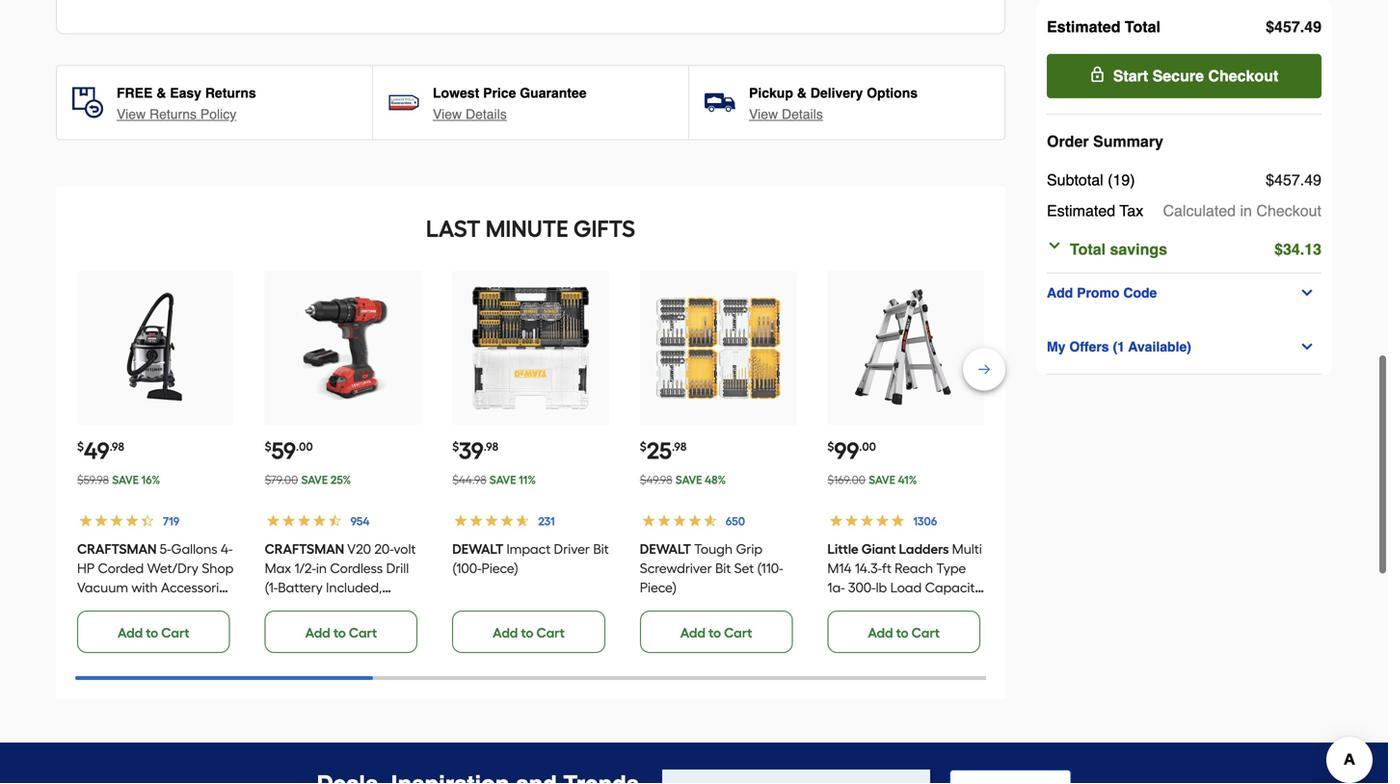 Task type: locate. For each thing, give the bounding box(es) containing it.
add down "telescoping"
[[868, 625, 893, 642]]

.00 up $79.00 save 25%
[[296, 440, 313, 454]]

craftsman for 49
[[77, 541, 157, 558]]

0 horizontal spatial details
[[466, 107, 507, 122]]

1 craftsman from the left
[[77, 541, 157, 558]]

(19)
[[1108, 171, 1135, 189]]

save left the 16%
[[112, 473, 139, 487]]

0 vertical spatial 49
[[1304, 18, 1322, 36]]

2 $ 457 . 49 from the top
[[1266, 171, 1322, 189]]

1 vertical spatial in
[[316, 561, 327, 577]]

ladders
[[899, 541, 949, 558]]

.00 for 59
[[296, 440, 313, 454]]

cart down multi-
[[912, 625, 940, 642]]

1 horizontal spatial .00
[[859, 440, 876, 454]]

add promo code
[[1047, 285, 1157, 301]]

4 add to cart from the left
[[680, 625, 752, 642]]

0 vertical spatial estimated
[[1047, 18, 1121, 36]]

1 vertical spatial total
[[1070, 241, 1106, 258]]

300-
[[848, 580, 876, 596]]

multi
[[952, 541, 982, 558]]

save inside 99 list item
[[869, 473, 895, 487]]

2 details from the left
[[782, 107, 823, 122]]

$
[[1266, 18, 1274, 36], [1266, 171, 1274, 189], [1274, 241, 1283, 258], [77, 440, 84, 454], [265, 440, 271, 454], [452, 440, 459, 454], [640, 440, 647, 454], [827, 440, 834, 454]]

.00
[[296, 440, 313, 454], [859, 440, 876, 454]]

5 add to cart link from the left
[[827, 611, 980, 654]]

piece) down impact in the bottom of the page
[[482, 561, 518, 577]]

0 vertical spatial $ 457 . 49
[[1266, 18, 1322, 36]]

5 save from the left
[[869, 473, 895, 487]]

add to cart for 49
[[118, 625, 190, 642]]

add to cart for 59
[[305, 625, 377, 642]]

chevron down image inside my offers (1 available) link
[[1300, 339, 1315, 355]]

cart inside 99 list item
[[912, 625, 940, 642]]

details
[[466, 107, 507, 122], [782, 107, 823, 122]]

.00 up $169.00 save 41%
[[859, 440, 876, 454]]

0 horizontal spatial dewalt
[[452, 541, 504, 558]]

1 vertical spatial 49
[[1304, 171, 1322, 189]]

& inside pickup & delivery options view details
[[797, 85, 807, 101]]

price
[[483, 85, 516, 101]]

1 add to cart link from the left
[[77, 611, 230, 654]]

save left 48%
[[675, 473, 702, 487]]

1 horizontal spatial returns
[[205, 85, 256, 101]]

drill
[[386, 561, 409, 577]]

grip
[[736, 541, 763, 558]]

0 vertical spatial .
[[1300, 18, 1304, 36]]

1 horizontal spatial .98
[[484, 440, 498, 454]]

add to cart inside 59 list item
[[305, 625, 377, 642]]

cart inside 39 list item
[[536, 625, 565, 642]]

add to cart link inside 39 list item
[[452, 611, 605, 654]]

2 add to cart link from the left
[[265, 611, 418, 654]]

giant
[[862, 541, 896, 558]]

to down included)
[[333, 625, 346, 642]]

bit left the set
[[715, 561, 731, 577]]

to for 99
[[896, 625, 909, 642]]

cart inside 59 list item
[[349, 625, 377, 642]]

cart down accessories
[[161, 625, 190, 642]]

add down screwdriver
[[680, 625, 706, 642]]

add down impact driver bit (100-piece)
[[493, 625, 518, 642]]

estimated down subtotal
[[1047, 202, 1115, 220]]

2 view details link from the left
[[749, 105, 823, 124]]

add to cart down tough grip screwdriver bit set (110- piece)
[[680, 625, 752, 642]]

0 horizontal spatial returns
[[149, 107, 197, 122]]

view for pickup & delivery options view details
[[749, 107, 778, 122]]

view down pickup
[[749, 107, 778, 122]]

2 .00 from the left
[[859, 440, 876, 454]]

in
[[1240, 202, 1252, 220], [316, 561, 327, 577]]

$ up $49.98 at the bottom of the page
[[640, 440, 647, 454]]

add to cart link down with on the left of page
[[77, 611, 230, 654]]

in right "calculated"
[[1240, 202, 1252, 220]]

1 details from the left
[[466, 107, 507, 122]]

2 save from the left
[[301, 473, 328, 487]]

.98 inside $ 25 .98
[[672, 440, 687, 454]]

summary
[[1093, 133, 1163, 150]]

subtotal (19)
[[1047, 171, 1135, 189]]

3 add to cart from the left
[[493, 625, 565, 642]]

available)
[[1128, 339, 1191, 355]]

.98 up $49.98 save 48%
[[672, 440, 687, 454]]

(110-
[[757, 561, 783, 577]]

view down lowest
[[433, 107, 462, 122]]

save inside 49 list item
[[112, 473, 139, 487]]

driver
[[554, 541, 590, 558]]

piece) inside tough grip screwdriver bit set (110- piece)
[[640, 580, 677, 596]]

vacuum
[[77, 580, 128, 596]]

order summary
[[1047, 133, 1163, 150]]

$ up the $169.00
[[827, 440, 834, 454]]

free & easy returns view returns policy
[[117, 85, 256, 122]]

49 for subtotal (19)
[[1304, 171, 1322, 189]]

add to cart link for 49
[[77, 611, 230, 654]]

2 . from the top
[[1300, 171, 1304, 189]]

1 dewalt from the left
[[452, 541, 504, 558]]

set
[[734, 561, 754, 577]]

add inside 59 list item
[[305, 625, 330, 642]]

0 vertical spatial 457
[[1274, 18, 1300, 36]]

hp
[[77, 561, 95, 577]]

1 estimated from the top
[[1047, 18, 1121, 36]]

cart inside the 25 list item
[[724, 625, 752, 642]]

to inside 49 list item
[[146, 625, 158, 642]]

estimated
[[1047, 18, 1121, 36], [1047, 202, 1115, 220]]

telescoping
[[827, 599, 900, 615]]

details down pickup
[[782, 107, 823, 122]]

lb
[[876, 580, 887, 596]]

2 craftsman from the left
[[265, 541, 344, 558]]

$59.98 save 16%
[[77, 473, 160, 487]]

2 dewalt from the left
[[640, 541, 691, 558]]

details down price
[[466, 107, 507, 122]]

& inside free & easy returns view returns policy
[[156, 85, 166, 101]]

add to cart down impact driver bit (100-piece)
[[493, 625, 565, 642]]

$169.00 save 41%
[[827, 473, 917, 487]]

checkout for calculated in checkout
[[1256, 202, 1322, 220]]

add to cart link inside 49 list item
[[77, 611, 230, 654]]

save inside 39 list item
[[489, 473, 516, 487]]

.98 inside $ 39 .98
[[484, 440, 498, 454]]

2 .98 from the left
[[484, 440, 498, 454]]

1 horizontal spatial details
[[782, 107, 823, 122]]

1 & from the left
[[156, 85, 166, 101]]

bit right driver at the left of page
[[593, 541, 609, 558]]

1 vertical spatial piece)
[[640, 580, 677, 596]]

add down charger
[[305, 625, 330, 642]]

4 save from the left
[[675, 473, 702, 487]]

add to cart link for 39
[[452, 611, 605, 654]]

1 horizontal spatial view details link
[[749, 105, 823, 124]]

checkout inside button
[[1208, 67, 1278, 85]]

1 vertical spatial estimated
[[1047, 202, 1115, 220]]

41%
[[898, 473, 917, 487]]

0 horizontal spatial view details link
[[433, 105, 507, 124]]

2 estimated from the top
[[1047, 202, 1115, 220]]

1 save from the left
[[112, 473, 139, 487]]

estimated up secure icon
[[1047, 18, 1121, 36]]

returns up "policy"
[[205, 85, 256, 101]]

add inside the 25 list item
[[680, 625, 706, 642]]

1 horizontal spatial total
[[1125, 18, 1161, 36]]

chevron down image
[[1047, 238, 1062, 254], [1300, 339, 1315, 355]]

& for pickup
[[797, 85, 807, 101]]

1 to from the left
[[146, 625, 158, 642]]

add to cart down multi-
[[868, 625, 940, 642]]

1 view details link from the left
[[433, 105, 507, 124]]

add to cart link down tough grip screwdriver bit set (110- piece)
[[640, 611, 793, 654]]

cart for 59
[[349, 625, 377, 642]]

to inside 39 list item
[[521, 625, 533, 642]]

1 horizontal spatial chevron down image
[[1300, 339, 1315, 355]]

3 .98 from the left
[[672, 440, 687, 454]]

estimated total
[[1047, 18, 1161, 36]]

add for 99
[[868, 625, 893, 642]]

add inside 49 list item
[[118, 625, 143, 642]]

3 view from the left
[[749, 107, 778, 122]]

in up battery
[[316, 561, 327, 577]]

2 457 from the top
[[1274, 171, 1300, 189]]

save left 25%
[[301, 473, 328, 487]]

1 .00 from the left
[[296, 440, 313, 454]]

estimated for estimated tax
[[1047, 202, 1115, 220]]

2 vertical spatial 49
[[84, 437, 109, 465]]

& left easy
[[156, 85, 166, 101]]

save for 39
[[489, 473, 516, 487]]

1 view from the left
[[117, 107, 146, 122]]

view inside lowest price guarantee view details
[[433, 107, 462, 122]]

capacity
[[925, 580, 982, 596]]

add inside 99 list item
[[868, 625, 893, 642]]

$ inside $ 25 .98
[[640, 440, 647, 454]]

cart down impact driver bit (100-piece)
[[536, 625, 565, 642]]

add
[[1047, 285, 1073, 301], [118, 625, 143, 642], [305, 625, 330, 642], [493, 625, 518, 642], [680, 625, 706, 642], [868, 625, 893, 642]]

0 horizontal spatial total
[[1070, 241, 1106, 258]]

5 cart from the left
[[912, 625, 940, 642]]

1 . from the top
[[1300, 18, 1304, 36]]

$ up $44.98
[[452, 440, 459, 454]]

4 to from the left
[[709, 625, 721, 642]]

view down free
[[117, 107, 146, 122]]

to for 25
[[709, 625, 721, 642]]

details inside lowest price guarantee view details
[[466, 107, 507, 122]]

2 & from the left
[[797, 85, 807, 101]]

add to cart link down load
[[827, 611, 980, 654]]

to down multi-
[[896, 625, 909, 642]]

checkout for start secure checkout
[[1208, 67, 1278, 85]]

add to cart for 39
[[493, 625, 565, 642]]

1 vertical spatial .
[[1300, 171, 1304, 189]]

bit
[[593, 541, 609, 558], [715, 561, 731, 577]]

add inside 39 list item
[[493, 625, 518, 642]]

view details link down pickup
[[749, 105, 823, 124]]

add to cart link inside 99 list item
[[827, 611, 980, 654]]

1a-
[[827, 580, 845, 596]]

0 horizontal spatial piece)
[[482, 561, 518, 577]]

checkout up 34
[[1256, 202, 1322, 220]]

total up start
[[1125, 18, 1161, 36]]

to down impact driver bit (100-piece)
[[521, 625, 533, 642]]

.98 up $59.98 save 16%
[[109, 440, 124, 454]]

3 to from the left
[[521, 625, 533, 642]]

tough grip screwdriver bit set (110- piece)
[[640, 541, 783, 596]]

3 cart from the left
[[536, 625, 565, 642]]

13
[[1304, 241, 1322, 258]]

chevron down image down estimated tax
[[1047, 238, 1062, 254]]

1 cart from the left
[[161, 625, 190, 642]]

add to cart inside 39 list item
[[493, 625, 565, 642]]

1 vertical spatial bit
[[715, 561, 731, 577]]

craftsman up corded
[[77, 541, 157, 558]]

2 cart from the left
[[349, 625, 377, 642]]

chevron down image down chevron down image at the top right
[[1300, 339, 1315, 355]]

2 horizontal spatial view
[[749, 107, 778, 122]]

2 to from the left
[[333, 625, 346, 642]]

$ left 13
[[1274, 241, 1283, 258]]

1 vertical spatial $ 457 . 49
[[1266, 171, 1322, 189]]

add to cart inside 99 list item
[[868, 625, 940, 642]]

save inside the 25 list item
[[675, 473, 702, 487]]

impact
[[507, 541, 551, 558]]

0 horizontal spatial view
[[117, 107, 146, 122]]

.98 inside $ 49 .98
[[109, 440, 124, 454]]

add to cart link for 25
[[640, 611, 793, 654]]

dewalt up (100-
[[452, 541, 504, 558]]

0 vertical spatial chevron down image
[[1047, 238, 1062, 254]]

cart down included)
[[349, 625, 377, 642]]

secure image
[[1090, 67, 1105, 82]]

1 horizontal spatial view
[[433, 107, 462, 122]]

craftsman inside 59 list item
[[265, 541, 344, 558]]

add for 39
[[493, 625, 518, 642]]

add to cart link down impact driver bit (100-piece)
[[452, 611, 605, 654]]

1 vertical spatial checkout
[[1256, 202, 1322, 220]]

save left 41%
[[869, 473, 895, 487]]

checkout right secure
[[1208, 67, 1278, 85]]

start secure checkout button
[[1047, 54, 1322, 98]]

returns down easy
[[149, 107, 197, 122]]

0 vertical spatial checkout
[[1208, 67, 1278, 85]]

4 add to cart link from the left
[[640, 611, 793, 654]]

view details link down lowest
[[433, 105, 507, 124]]

0 horizontal spatial craftsman
[[77, 541, 157, 558]]

(1
[[1113, 339, 1125, 355]]

view inside free & easy returns view returns policy
[[117, 107, 146, 122]]

craftsman up "1/2-"
[[265, 541, 344, 558]]

total
[[1125, 18, 1161, 36], [1070, 241, 1106, 258]]

save for 49
[[112, 473, 139, 487]]

shop
[[202, 561, 234, 577]]

.00 inside the $ 99 .00
[[859, 440, 876, 454]]

$ up $59.98
[[77, 440, 84, 454]]

1 horizontal spatial piece)
[[640, 580, 677, 596]]

save left 11%
[[489, 473, 516, 487]]

to down with on the left of page
[[146, 625, 158, 642]]

to down tough grip screwdriver bit set (110- piece)
[[709, 625, 721, 642]]

1 vertical spatial 457
[[1274, 171, 1300, 189]]

add to cart link inside 59 list item
[[265, 611, 418, 654]]

add to cart link down included,
[[265, 611, 418, 654]]

2 add to cart from the left
[[305, 625, 377, 642]]

view inside pickup & delivery options view details
[[749, 107, 778, 122]]

add for 25
[[680, 625, 706, 642]]

3 add to cart link from the left
[[452, 611, 605, 654]]

cart for 39
[[536, 625, 565, 642]]

cart down the set
[[724, 625, 752, 642]]

0 horizontal spatial in
[[316, 561, 327, 577]]

5 to from the left
[[896, 625, 909, 642]]

0 vertical spatial piece)
[[482, 561, 518, 577]]

49 list item
[[77, 271, 234, 654]]

.00 for 99
[[859, 440, 876, 454]]

cart inside 49 list item
[[161, 625, 190, 642]]

craftsman 5-gallons 4-hp corded wet/dry shop vacuum with accessories included image
[[93, 286, 218, 411]]

last minute gifts heading
[[75, 210, 986, 248]]

add down included
[[118, 625, 143, 642]]

add left promo
[[1047, 285, 1073, 301]]

$ up $79.00
[[265, 440, 271, 454]]

$169.00
[[827, 473, 866, 487]]

add to cart down with on the left of page
[[118, 625, 190, 642]]

. for estimated total
[[1300, 18, 1304, 36]]

4 cart from the left
[[724, 625, 752, 642]]

1 horizontal spatial bit
[[715, 561, 731, 577]]

1 457 from the top
[[1274, 18, 1300, 36]]

add to cart inside the 25 list item
[[680, 625, 752, 642]]

$ 25 .98
[[640, 437, 687, 465]]

1 vertical spatial returns
[[149, 107, 197, 122]]

& right pickup
[[797, 85, 807, 101]]

save
[[112, 473, 139, 487], [301, 473, 328, 487], [489, 473, 516, 487], [675, 473, 702, 487], [869, 473, 895, 487]]

1 $ 457 . 49 from the top
[[1266, 18, 1322, 36]]

dewalt inside 39 list item
[[452, 541, 504, 558]]

0 horizontal spatial &
[[156, 85, 166, 101]]

add to cart down included)
[[305, 625, 377, 642]]

.00 inside $ 59 .00
[[296, 440, 313, 454]]

position
[[827, 618, 875, 635]]

1 horizontal spatial dewalt
[[640, 541, 691, 558]]

2 vertical spatial .
[[1300, 241, 1304, 258]]

0 horizontal spatial .98
[[109, 440, 124, 454]]

1 add to cart from the left
[[118, 625, 190, 642]]

to inside 59 list item
[[333, 625, 346, 642]]

0 vertical spatial in
[[1240, 202, 1252, 220]]

to inside the 25 list item
[[709, 625, 721, 642]]

2 horizontal spatial .98
[[672, 440, 687, 454]]

$ 457 . 49
[[1266, 18, 1322, 36], [1266, 171, 1322, 189]]

3 save from the left
[[489, 473, 516, 487]]

dewalt up screwdriver
[[640, 541, 691, 558]]

chevron down image
[[1300, 285, 1315, 301]]

accessories
[[161, 580, 233, 596]]

craftsman inside 49 list item
[[77, 541, 157, 558]]

gifts
[[573, 215, 635, 243]]

to for 59
[[333, 625, 346, 642]]

total down estimated tax
[[1070, 241, 1106, 258]]

add to cart link
[[77, 611, 230, 654], [265, 611, 418, 654], [452, 611, 605, 654], [640, 611, 793, 654], [827, 611, 980, 654]]

add to cart
[[118, 625, 190, 642], [305, 625, 377, 642], [493, 625, 565, 642], [680, 625, 752, 642], [868, 625, 940, 642]]

0 horizontal spatial chevron down image
[[1047, 238, 1062, 254]]

add to cart inside 49 list item
[[118, 625, 190, 642]]

add to cart link for 99
[[827, 611, 980, 654]]

save inside 59 list item
[[301, 473, 328, 487]]

14.3-
[[855, 561, 882, 577]]

$ 457 . 49 for (19)
[[1266, 171, 1322, 189]]

39
[[459, 437, 484, 465]]

39 list item
[[452, 271, 609, 654]]

piece) inside impact driver bit (100-piece)
[[482, 561, 518, 577]]

$ 49 .98
[[77, 437, 124, 465]]

view details link for view
[[749, 105, 823, 124]]

1 .98 from the left
[[109, 440, 124, 454]]

1 horizontal spatial craftsman
[[265, 541, 344, 558]]

0 vertical spatial bit
[[593, 541, 609, 558]]

1 vertical spatial chevron down image
[[1300, 339, 1315, 355]]

piece) down screwdriver
[[640, 580, 677, 596]]

checkout
[[1208, 67, 1278, 85], [1256, 202, 1322, 220]]

$ inside $ 59 .00
[[265, 440, 271, 454]]

2 view from the left
[[433, 107, 462, 122]]

.98 up the $44.98 save 11%
[[484, 440, 498, 454]]

add to cart link inside the 25 list item
[[640, 611, 793, 654]]

cart
[[161, 625, 190, 642], [349, 625, 377, 642], [536, 625, 565, 642], [724, 625, 752, 642], [912, 625, 940, 642]]

0 horizontal spatial .00
[[296, 440, 313, 454]]

5 add to cart from the left
[[868, 625, 940, 642]]

to inside 99 list item
[[896, 625, 909, 642]]

dewalt inside the 25 list item
[[640, 541, 691, 558]]

view returns policy link
[[117, 105, 236, 124]]

0 horizontal spatial bit
[[593, 541, 609, 558]]

1 horizontal spatial &
[[797, 85, 807, 101]]

form
[[662, 770, 1072, 784]]

little giant ladders multi m14 14.3-ft reach type 1a- 300-lb load capacity telescoping multi-position ladder image
[[843, 286, 968, 411]]

options
[[867, 85, 918, 101]]



Task type: describe. For each thing, give the bounding box(es) containing it.
tough
[[694, 541, 733, 558]]

calculated
[[1163, 202, 1236, 220]]

to for 39
[[521, 625, 533, 642]]

craftsman for 59
[[265, 541, 344, 558]]

. for subtotal (19)
[[1300, 171, 1304, 189]]

my
[[1047, 339, 1066, 355]]

offers
[[1069, 339, 1109, 355]]

$ 34 . 13
[[1274, 241, 1322, 258]]

$44.98 save 11%
[[452, 473, 536, 487]]

$ inside $ 39 .98
[[452, 440, 459, 454]]

99
[[834, 437, 859, 465]]

subtotal
[[1047, 171, 1103, 189]]

457 for subtotal (19)
[[1274, 171, 1300, 189]]

multi-
[[904, 599, 938, 615]]

cart for 25
[[724, 625, 752, 642]]

corded
[[98, 561, 144, 577]]

dewalt tough grip screwdriver bit set (110-piece) image
[[656, 286, 781, 411]]

$ up calculated in checkout
[[1266, 171, 1274, 189]]

Email Address email field
[[662, 770, 930, 784]]

details inside pickup & delivery options view details
[[782, 107, 823, 122]]

25
[[647, 437, 672, 465]]

49 for estimated total
[[1304, 18, 1322, 36]]

$49.98
[[640, 473, 672, 487]]

20-
[[374, 541, 394, 558]]

$ inside $ 49 .98
[[77, 440, 84, 454]]

v20
[[347, 541, 371, 558]]

little giant ladders
[[827, 541, 949, 558]]

minute
[[486, 215, 568, 243]]

free
[[117, 85, 153, 101]]

25 list item
[[640, 271, 797, 654]]

ladder
[[878, 618, 923, 635]]

.98 for 39
[[484, 440, 498, 454]]

estimated for estimated total
[[1047, 18, 1121, 36]]

save for 59
[[301, 473, 328, 487]]

bit inside impact driver bit (100-piece)
[[593, 541, 609, 558]]

save for 99
[[869, 473, 895, 487]]

m14
[[827, 561, 852, 577]]

reach
[[895, 561, 933, 577]]

& for free
[[156, 85, 166, 101]]

$49.98 save 48%
[[640, 473, 726, 487]]

tax
[[1120, 202, 1143, 220]]

cart for 49
[[161, 625, 190, 642]]

start
[[1113, 67, 1148, 85]]

(1-
[[265, 580, 278, 596]]

calculated in checkout
[[1163, 202, 1322, 220]]

last
[[426, 215, 480, 243]]

add for 59
[[305, 625, 330, 642]]

little
[[827, 541, 859, 558]]

included
[[77, 599, 130, 615]]

policy
[[200, 107, 236, 122]]

battery
[[278, 580, 323, 596]]

my offers (1 available) link
[[1047, 335, 1322, 359]]

impact driver bit (100-piece)
[[452, 541, 609, 577]]

add to cart for 25
[[680, 625, 752, 642]]

49 inside list item
[[84, 437, 109, 465]]

16%
[[141, 473, 160, 487]]

$44.98
[[452, 473, 486, 487]]

$79.00 save 25%
[[265, 473, 351, 487]]

start secure checkout
[[1113, 67, 1278, 85]]

0 vertical spatial total
[[1125, 18, 1161, 36]]

(100-
[[452, 561, 482, 577]]

pickup & delivery options view details
[[749, 85, 918, 122]]

in inside v20 20-volt max 1/2-in cordless drill (1-battery included, charger included)
[[316, 561, 327, 577]]

dewalt for 39
[[452, 541, 504, 558]]

lowest
[[433, 85, 479, 101]]

v20 20-volt max 1/2-in cordless drill (1-battery included, charger included)
[[265, 541, 416, 615]]

99 list item
[[827, 271, 984, 654]]

load
[[890, 580, 922, 596]]

59 list item
[[265, 271, 421, 654]]

add for 49
[[118, 625, 143, 642]]

with
[[131, 580, 158, 596]]

code
[[1123, 285, 1157, 301]]

add promo code link
[[1047, 281, 1322, 305]]

included,
[[326, 580, 382, 596]]

view for free & easy returns view returns policy
[[117, 107, 146, 122]]

to for 49
[[146, 625, 158, 642]]

multi m14 14.3-ft reach type 1a- 300-lb load capacity telescoping multi- position ladder
[[827, 541, 982, 635]]

view details link for details
[[433, 105, 507, 124]]

guarantee
[[520, 85, 587, 101]]

.98 for 25
[[672, 440, 687, 454]]

3 . from the top
[[1300, 241, 1304, 258]]

dewalt for 25
[[640, 541, 691, 558]]

cart for 99
[[912, 625, 940, 642]]

bit inside tough grip screwdriver bit set (110- piece)
[[715, 561, 731, 577]]

save for 25
[[675, 473, 702, 487]]

screwdriver
[[640, 561, 712, 577]]

$ inside the $ 99 .00
[[827, 440, 834, 454]]

1 horizontal spatial in
[[1240, 202, 1252, 220]]

5-
[[160, 541, 171, 558]]

add to cart for 99
[[868, 625, 940, 642]]

last minute gifts
[[426, 215, 635, 243]]

11%
[[519, 473, 536, 487]]

order
[[1047, 133, 1089, 150]]

craftsman v20 20-volt max 1/2-in cordless drill (1-battery included, charger included) image
[[280, 286, 406, 411]]

$ up start secure checkout
[[1266, 18, 1274, 36]]

dewalt impact driver bit (100-piece) image
[[468, 286, 593, 411]]

gallons
[[171, 541, 217, 558]]

max
[[265, 561, 291, 577]]

charger
[[265, 599, 316, 615]]

wet/dry
[[147, 561, 199, 577]]

savings
[[1110, 241, 1167, 258]]

$ 457 . 49 for total
[[1266, 18, 1322, 36]]

457 for estimated total
[[1274, 18, 1300, 36]]

total savings
[[1070, 241, 1167, 258]]

0 vertical spatial returns
[[205, 85, 256, 101]]

cordless
[[330, 561, 383, 577]]

$ 99 .00
[[827, 437, 876, 465]]

59
[[271, 437, 296, 465]]

included)
[[319, 599, 376, 615]]

estimated tax
[[1047, 202, 1143, 220]]

$ 39 .98
[[452, 437, 498, 465]]

34
[[1283, 241, 1300, 258]]

1/2-
[[294, 561, 316, 577]]

add to cart link for 59
[[265, 611, 418, 654]]

secure
[[1152, 67, 1204, 85]]

ft
[[882, 561, 891, 577]]

lowest price guarantee view details
[[433, 85, 587, 122]]

5-gallons 4- hp corded wet/dry shop vacuum with accessories included
[[77, 541, 234, 615]]

$79.00
[[265, 473, 298, 487]]

$59.98
[[77, 473, 109, 487]]

$ 59 .00
[[265, 437, 313, 465]]

4-
[[221, 541, 233, 558]]

volt
[[394, 541, 416, 558]]

25%
[[330, 473, 351, 487]]

48%
[[705, 473, 726, 487]]

.98 for 49
[[109, 440, 124, 454]]



Task type: vqa. For each thing, say whether or not it's contained in the screenshot.
2nd the CRAFTSMAN from the right
yes



